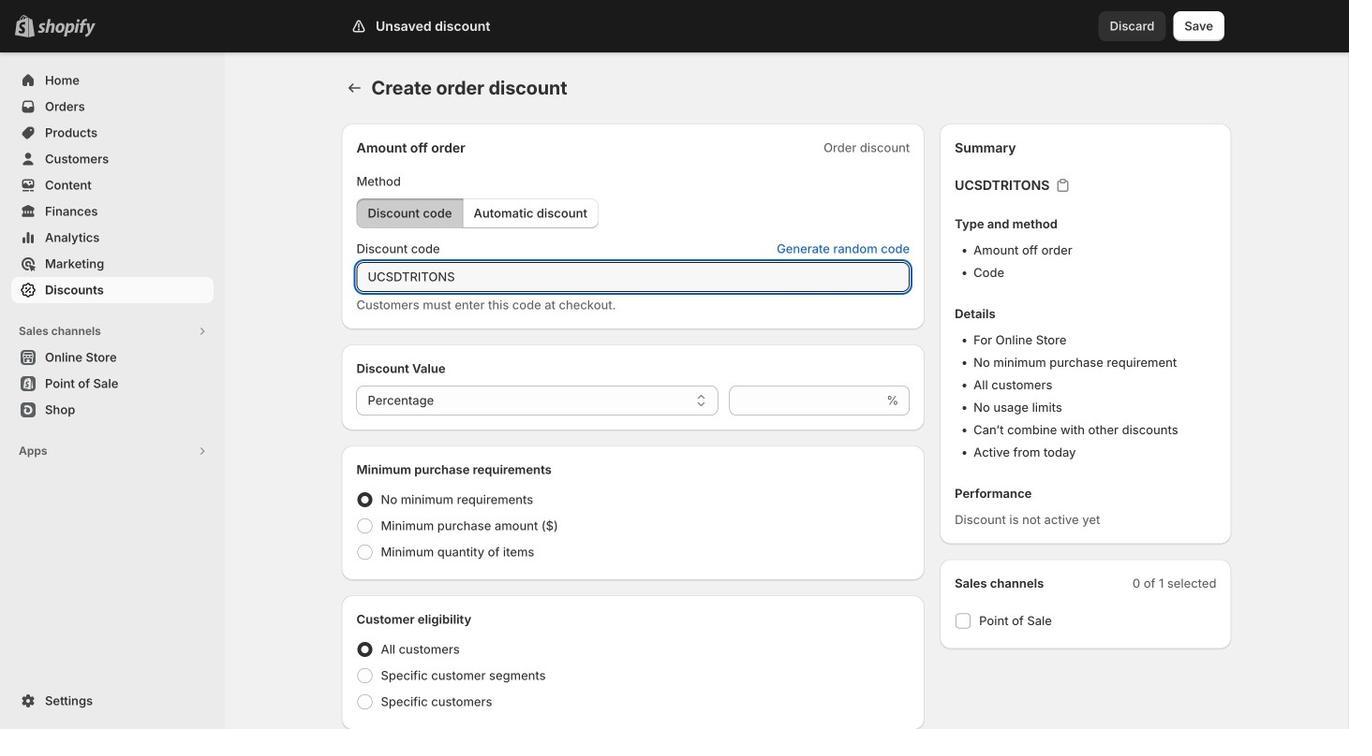 Task type: describe. For each thing, give the bounding box(es) containing it.
shopify image
[[37, 19, 96, 37]]



Task type: locate. For each thing, give the bounding box(es) containing it.
None text field
[[356, 262, 910, 292], [729, 386, 883, 416], [356, 262, 910, 292], [729, 386, 883, 416]]



Task type: vqa. For each thing, say whether or not it's contained in the screenshot.
SUPPORTING COLORS USED FOR ACCENTS AND ADDITIONAL DETAIL
no



